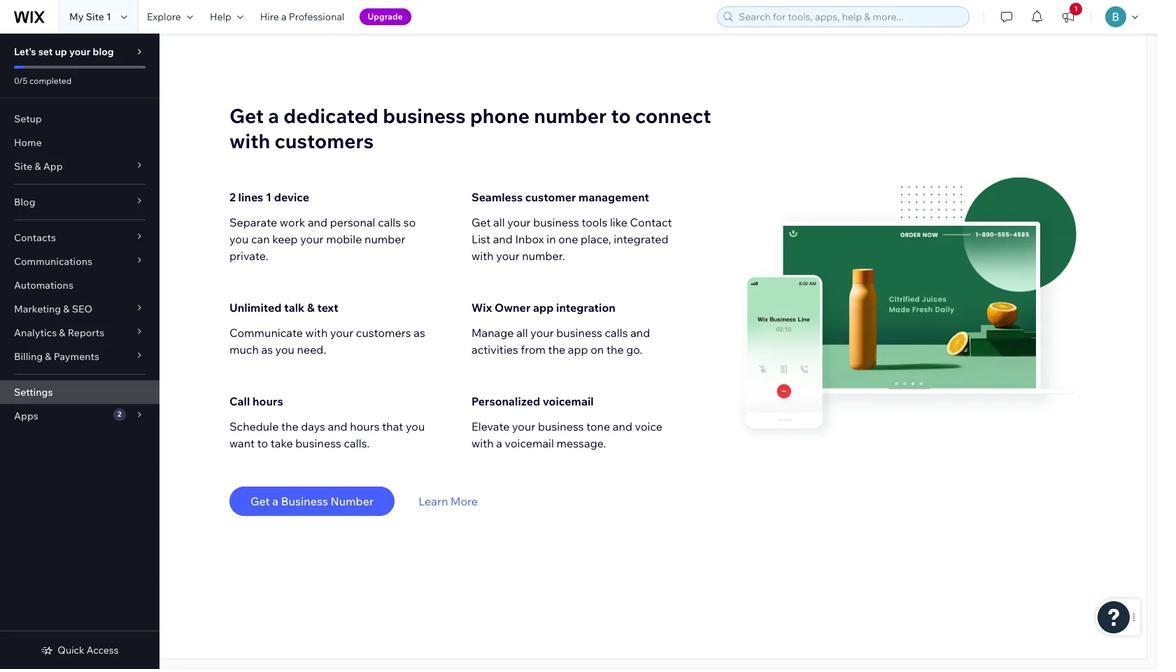 Task type: describe. For each thing, give the bounding box(es) containing it.
number inside the 'get a dedicated business phone number to connect with customers'
[[534, 104, 607, 128]]

marketing
[[14, 303, 61, 316]]

phone
[[470, 104, 530, 128]]

more
[[451, 495, 478, 509]]

& right talk
[[307, 301, 315, 315]]

site & app
[[14, 160, 63, 173]]

access
[[87, 645, 119, 657]]

apps
[[14, 410, 38, 423]]

get inside button
[[251, 495, 270, 509]]

communicate with your customers as much as you need.
[[230, 326, 425, 357]]

place,
[[581, 232, 611, 246]]

blog
[[14, 196, 35, 209]]

explore
[[147, 10, 181, 23]]

you for hours
[[406, 420, 425, 434]]

your up inbox
[[508, 216, 531, 230]]

0 vertical spatial voicemail
[[543, 395, 594, 409]]

contacts
[[14, 232, 56, 244]]

hire a professional link
[[252, 0, 353, 34]]

1 horizontal spatial site
[[86, 10, 104, 23]]

with inside communicate with your customers as much as you need.
[[306, 326, 328, 340]]

and inside elevate your business tone and voice with a voicemail message.
[[613, 420, 633, 434]]

unlimited talk & text
[[230, 301, 338, 315]]

1 inside button
[[1075, 4, 1078, 13]]

with inside the 'get a dedicated business phone number to connect with customers'
[[230, 129, 270, 153]]

site & app button
[[0, 155, 160, 178]]

mobile
[[326, 232, 362, 246]]

calls for so
[[378, 216, 401, 230]]

to inside schedule the days and hours that you want to take business calls.
[[257, 437, 268, 451]]

get a business number
[[251, 495, 374, 509]]

1 button
[[1053, 0, 1084, 34]]

calls for and
[[605, 326, 628, 340]]

separate
[[230, 216, 277, 230]]

business inside elevate your business tone and voice with a voicemail message.
[[538, 420, 584, 434]]

let's set up your blog
[[14, 45, 114, 58]]

help button
[[201, 0, 252, 34]]

hire a professional
[[260, 10, 345, 23]]

elevate your business tone and voice with a voicemail message.
[[472, 420, 663, 451]]

integrated
[[614, 232, 669, 246]]

customers inside communicate with your customers as much as you need.
[[356, 326, 411, 340]]

help
[[210, 10, 231, 23]]

to inside the 'get a dedicated business phone number to connect with customers'
[[611, 104, 631, 128]]

that
[[382, 420, 403, 434]]

& for reports
[[59, 327, 65, 339]]

setup link
[[0, 107, 160, 131]]

wix owner app integration
[[472, 301, 616, 315]]

customer
[[525, 190, 576, 204]]

like
[[610, 216, 628, 230]]

learn
[[419, 495, 448, 509]]

get a business number button
[[230, 487, 395, 516]]

1 for 2 lines 1 device
[[266, 190, 272, 204]]

site inside site & app popup button
[[14, 160, 32, 173]]

personalized voicemail
[[472, 395, 594, 409]]

hire
[[260, 10, 279, 23]]

communicate
[[230, 326, 303, 340]]

automations
[[14, 279, 73, 292]]

0/5 completed
[[14, 76, 72, 86]]

and inside schedule the days and hours that you want to take business calls.
[[328, 420, 348, 434]]

your inside manage all your business calls and activities from the app on the go.
[[531, 326, 554, 340]]

device
[[274, 190, 309, 204]]

and inside separate work and personal calls so you can keep your mobile number private.
[[308, 216, 328, 230]]

one
[[559, 232, 578, 246]]

communications
[[14, 255, 92, 268]]

billing
[[14, 351, 43, 363]]

voice
[[635, 420, 663, 434]]

private.
[[230, 249, 268, 263]]

customers inside the 'get a dedicated business phone number to connect with customers'
[[275, 129, 374, 153]]

all for get
[[493, 216, 505, 230]]

list
[[472, 232, 491, 246]]

1 horizontal spatial the
[[548, 343, 566, 357]]

seamless customer management
[[472, 190, 649, 204]]

hours inside schedule the days and hours that you want to take business calls.
[[350, 420, 380, 434]]

take
[[271, 437, 293, 451]]

wix
[[472, 301, 492, 315]]

a for get a business number
[[272, 495, 279, 509]]

get a dedicated business phone number to connect with customers
[[230, 104, 712, 153]]

your inside communicate with your customers as much as you need.
[[330, 326, 354, 340]]

get for with
[[230, 104, 264, 128]]

seamless
[[472, 190, 523, 204]]

schedule the days and hours that you want to take business calls.
[[230, 420, 425, 451]]

manage
[[472, 326, 514, 340]]

number inside separate work and personal calls so you can keep your mobile number private.
[[365, 232, 406, 246]]

schedule
[[230, 420, 279, 434]]

your down inbox
[[496, 249, 520, 263]]

personal
[[330, 216, 375, 230]]

the inside schedule the days and hours that you want to take business calls.
[[281, 420, 299, 434]]

up
[[55, 45, 67, 58]]

talk
[[284, 301, 305, 315]]

billing & payments button
[[0, 345, 160, 369]]

need.
[[297, 343, 326, 357]]

settings link
[[0, 381, 160, 405]]

call hours
[[230, 395, 283, 409]]

let's
[[14, 45, 36, 58]]

call
[[230, 395, 250, 409]]

0 horizontal spatial app
[[533, 301, 554, 315]]

quick access
[[58, 645, 119, 657]]



Task type: locate. For each thing, give the bounding box(es) containing it.
2 down settings link
[[118, 410, 122, 419]]

app left on at bottom right
[[568, 343, 588, 357]]

dedicated
[[284, 104, 379, 128]]

0 vertical spatial 2
[[230, 190, 236, 204]]

your down the text
[[330, 326, 354, 340]]

contact
[[630, 216, 672, 230]]

all inside get all your business tools like contact list and inbox in one place, integrated with your number.
[[493, 216, 505, 230]]

a inside the 'get a dedicated business phone number to connect with customers'
[[268, 104, 279, 128]]

the up take
[[281, 420, 299, 434]]

1 vertical spatial all
[[517, 326, 528, 340]]

& for seo
[[63, 303, 70, 316]]

message.
[[557, 437, 606, 451]]

get inside get all your business tools like contact list and inbox in one place, integrated with your number.
[[472, 216, 491, 230]]

you for lines
[[230, 232, 249, 246]]

0 horizontal spatial the
[[281, 420, 299, 434]]

2 horizontal spatial you
[[406, 420, 425, 434]]

billing & payments
[[14, 351, 99, 363]]

work
[[280, 216, 305, 230]]

you inside schedule the days and hours that you want to take business calls.
[[406, 420, 425, 434]]

business inside get all your business tools like contact list and inbox in one place, integrated with your number.
[[533, 216, 579, 230]]

a inside elevate your business tone and voice with a voicemail message.
[[496, 437, 503, 451]]

1 vertical spatial number
[[365, 232, 406, 246]]

completed
[[29, 76, 72, 86]]

your up from
[[531, 326, 554, 340]]

business for inbox
[[533, 216, 579, 230]]

1 horizontal spatial all
[[517, 326, 528, 340]]

number
[[534, 104, 607, 128], [365, 232, 406, 246]]

and inside get all your business tools like contact list and inbox in one place, integrated with your number.
[[493, 232, 513, 246]]

2 for 2 lines 1 device
[[230, 190, 236, 204]]

your down personalized voicemail
[[512, 420, 536, 434]]

get inside the 'get a dedicated business phone number to connect with customers'
[[230, 104, 264, 128]]

business
[[383, 104, 466, 128], [533, 216, 579, 230], [557, 326, 603, 340], [538, 420, 584, 434], [296, 437, 341, 451]]

0 vertical spatial you
[[230, 232, 249, 246]]

0 vertical spatial all
[[493, 216, 505, 230]]

connect
[[636, 104, 712, 128]]

the right on at bottom right
[[607, 343, 624, 357]]

0 horizontal spatial 2
[[118, 410, 122, 419]]

a left business
[[272, 495, 279, 509]]

0 horizontal spatial all
[[493, 216, 505, 230]]

1 horizontal spatial to
[[611, 104, 631, 128]]

0 vertical spatial calls
[[378, 216, 401, 230]]

and right work
[[308, 216, 328, 230]]

your down work
[[300, 232, 324, 246]]

1 vertical spatial hours
[[350, 420, 380, 434]]

app right "owner"
[[533, 301, 554, 315]]

contacts button
[[0, 226, 160, 250]]

1 vertical spatial as
[[261, 343, 273, 357]]

1 horizontal spatial you
[[275, 343, 295, 357]]

hours up the calls.
[[350, 420, 380, 434]]

1 vertical spatial get
[[472, 216, 491, 230]]

the right from
[[548, 343, 566, 357]]

a
[[281, 10, 287, 23], [268, 104, 279, 128], [496, 437, 503, 451], [272, 495, 279, 509]]

separate work and personal calls so you can keep your mobile number private.
[[230, 216, 416, 263]]

0 vertical spatial as
[[414, 326, 425, 340]]

and right tone
[[613, 420, 633, 434]]

& left reports
[[59, 327, 65, 339]]

site down home
[[14, 160, 32, 173]]

and right days
[[328, 420, 348, 434]]

you right that
[[406, 420, 425, 434]]

business inside manage all your business calls and activities from the app on the go.
[[557, 326, 603, 340]]

get
[[230, 104, 264, 128], [472, 216, 491, 230], [251, 495, 270, 509]]

& right billing
[[45, 351, 51, 363]]

with
[[230, 129, 270, 153], [472, 249, 494, 263], [306, 326, 328, 340], [472, 437, 494, 451]]

2 horizontal spatial the
[[607, 343, 624, 357]]

professional
[[289, 10, 345, 23]]

number
[[331, 495, 374, 509]]

to down the schedule
[[257, 437, 268, 451]]

you up private. on the top left
[[230, 232, 249, 246]]

0 vertical spatial customers
[[275, 129, 374, 153]]

0 vertical spatial get
[[230, 104, 264, 128]]

inbox
[[515, 232, 544, 246]]

2
[[230, 190, 236, 204], [118, 410, 122, 419]]

analytics & reports button
[[0, 321, 160, 345]]

get for and
[[472, 216, 491, 230]]

setup
[[14, 113, 42, 125]]

0/5
[[14, 76, 28, 86]]

site
[[86, 10, 104, 23], [14, 160, 32, 173]]

calls inside separate work and personal calls so you can keep your mobile number private.
[[378, 216, 401, 230]]

number.
[[522, 249, 565, 263]]

with up the lines
[[230, 129, 270, 153]]

1 horizontal spatial hours
[[350, 420, 380, 434]]

marketing & seo button
[[0, 297, 160, 321]]

manage all your business calls and activities from the app on the go.
[[472, 326, 650, 357]]

0 horizontal spatial 1
[[106, 10, 111, 23]]

your inside sidebar element
[[69, 45, 90, 58]]

0 horizontal spatial to
[[257, 437, 268, 451]]

all for manage
[[517, 326, 528, 340]]

0 horizontal spatial you
[[230, 232, 249, 246]]

2 inside sidebar element
[[118, 410, 122, 419]]

2 horizontal spatial 1
[[1075, 4, 1078, 13]]

reports
[[68, 327, 104, 339]]

1 vertical spatial customers
[[356, 326, 411, 340]]

in
[[547, 232, 556, 246]]

blog
[[93, 45, 114, 58]]

& for payments
[[45, 351, 51, 363]]

1 vertical spatial calls
[[605, 326, 628, 340]]

so
[[404, 216, 416, 230]]

sidebar element
[[0, 34, 160, 670]]

& for app
[[35, 160, 41, 173]]

app
[[43, 160, 63, 173]]

with down elevate
[[472, 437, 494, 451]]

you down communicate
[[275, 343, 295, 357]]

business
[[281, 495, 328, 509]]

1 horizontal spatial 1
[[266, 190, 272, 204]]

1 vertical spatial 2
[[118, 410, 122, 419]]

to
[[611, 104, 631, 128], [257, 437, 268, 451]]

and up the go.
[[631, 326, 650, 340]]

want
[[230, 437, 255, 451]]

on
[[591, 343, 604, 357]]

to left connect
[[611, 104, 631, 128]]

2 left the lines
[[230, 190, 236, 204]]

your right the up
[[69, 45, 90, 58]]

1 horizontal spatial as
[[414, 326, 425, 340]]

lines
[[238, 190, 263, 204]]

set
[[38, 45, 53, 58]]

& inside dropdown button
[[59, 327, 65, 339]]

a left dedicated at the top left
[[268, 104, 279, 128]]

marketing & seo
[[14, 303, 92, 316]]

business for customers
[[383, 104, 466, 128]]

2 vertical spatial get
[[251, 495, 270, 509]]

0 vertical spatial number
[[534, 104, 607, 128]]

all inside manage all your business calls and activities from the app on the go.
[[517, 326, 528, 340]]

business for app
[[557, 326, 603, 340]]

analytics & reports
[[14, 327, 104, 339]]

1 vertical spatial site
[[14, 160, 32, 173]]

0 horizontal spatial site
[[14, 160, 32, 173]]

1
[[1075, 4, 1078, 13], [106, 10, 111, 23], [266, 190, 272, 204]]

the
[[548, 343, 566, 357], [607, 343, 624, 357], [281, 420, 299, 434]]

calls inside manage all your business calls and activities from the app on the go.
[[605, 326, 628, 340]]

0 horizontal spatial as
[[261, 343, 273, 357]]

app inside manage all your business calls and activities from the app on the go.
[[568, 343, 588, 357]]

quick access button
[[41, 645, 119, 657]]

you inside communicate with your customers as much as you need.
[[275, 343, 295, 357]]

business inside the 'get a dedicated business phone number to connect with customers'
[[383, 104, 466, 128]]

elevate
[[472, 420, 510, 434]]

voicemail up elevate your business tone and voice with a voicemail message.
[[543, 395, 594, 409]]

0 vertical spatial hours
[[253, 395, 283, 409]]

0 vertical spatial site
[[86, 10, 104, 23]]

a inside button
[[272, 495, 279, 509]]

with up need.
[[306, 326, 328, 340]]

your inside elevate your business tone and voice with a voicemail message.
[[512, 420, 536, 434]]

hours right call
[[253, 395, 283, 409]]

voicemail down personalized voicemail
[[505, 437, 554, 451]]

analytics
[[14, 327, 57, 339]]

1 for my site 1
[[106, 10, 111, 23]]

1 vertical spatial to
[[257, 437, 268, 451]]

& left the app
[[35, 160, 41, 173]]

your inside separate work and personal calls so you can keep your mobile number private.
[[300, 232, 324, 246]]

blog button
[[0, 190, 160, 214]]

a right hire
[[281, 10, 287, 23]]

0 horizontal spatial number
[[365, 232, 406, 246]]

my
[[69, 10, 84, 23]]

automations link
[[0, 274, 160, 297]]

calls.
[[344, 437, 370, 451]]

&
[[35, 160, 41, 173], [307, 301, 315, 315], [63, 303, 70, 316], [59, 327, 65, 339], [45, 351, 51, 363]]

with down list at the left top of the page
[[472, 249, 494, 263]]

settings
[[14, 386, 53, 399]]

learn more button
[[419, 493, 478, 510]]

1 vertical spatial voicemail
[[505, 437, 554, 451]]

business inside schedule the days and hours that you want to take business calls.
[[296, 437, 341, 451]]

voicemail inside elevate your business tone and voice with a voicemail message.
[[505, 437, 554, 451]]

2 for 2
[[118, 410, 122, 419]]

0 vertical spatial to
[[611, 104, 631, 128]]

Search for tools, apps, help & more... field
[[735, 7, 965, 27]]

home
[[14, 136, 42, 149]]

tone
[[587, 420, 610, 434]]

you inside separate work and personal calls so you can keep your mobile number private.
[[230, 232, 249, 246]]

1 horizontal spatial calls
[[605, 326, 628, 340]]

0 horizontal spatial hours
[[253, 395, 283, 409]]

owner
[[495, 301, 531, 315]]

upgrade button
[[359, 8, 411, 25]]

& left seo
[[63, 303, 70, 316]]

1 vertical spatial you
[[275, 343, 295, 357]]

2 vertical spatial you
[[406, 420, 425, 434]]

0 horizontal spatial calls
[[378, 216, 401, 230]]

keep
[[272, 232, 298, 246]]

a down elevate
[[496, 437, 503, 451]]

can
[[251, 232, 270, 246]]

all down seamless
[[493, 216, 505, 230]]

my site 1
[[69, 10, 111, 23]]

1 vertical spatial app
[[568, 343, 588, 357]]

integration
[[556, 301, 616, 315]]

tools
[[582, 216, 608, 230]]

a for hire a professional
[[281, 10, 287, 23]]

a for get a dedicated business phone number to connect with customers
[[268, 104, 279, 128]]

seo
[[72, 303, 92, 316]]

and inside manage all your business calls and activities from the app on the go.
[[631, 326, 650, 340]]

1 horizontal spatial 2
[[230, 190, 236, 204]]

home link
[[0, 131, 160, 155]]

get all your business tools like contact list and inbox in one place, integrated with your number.
[[472, 216, 672, 263]]

with inside elevate your business tone and voice with a voicemail message.
[[472, 437, 494, 451]]

unlimited
[[230, 301, 282, 315]]

site right my
[[86, 10, 104, 23]]

days
[[301, 420, 325, 434]]

all up from
[[517, 326, 528, 340]]

calls up the go.
[[605, 326, 628, 340]]

customers
[[275, 129, 374, 153], [356, 326, 411, 340]]

1 horizontal spatial number
[[534, 104, 607, 128]]

calls left so
[[378, 216, 401, 230]]

learn more
[[419, 495, 478, 509]]

as
[[414, 326, 425, 340], [261, 343, 273, 357]]

from
[[521, 343, 546, 357]]

and right list at the left top of the page
[[493, 232, 513, 246]]

with inside get all your business tools like contact list and inbox in one place, integrated with your number.
[[472, 249, 494, 263]]

0 vertical spatial app
[[533, 301, 554, 315]]

1 horizontal spatial app
[[568, 343, 588, 357]]



Task type: vqa. For each thing, say whether or not it's contained in the screenshot.
"Products" inside products button
no



